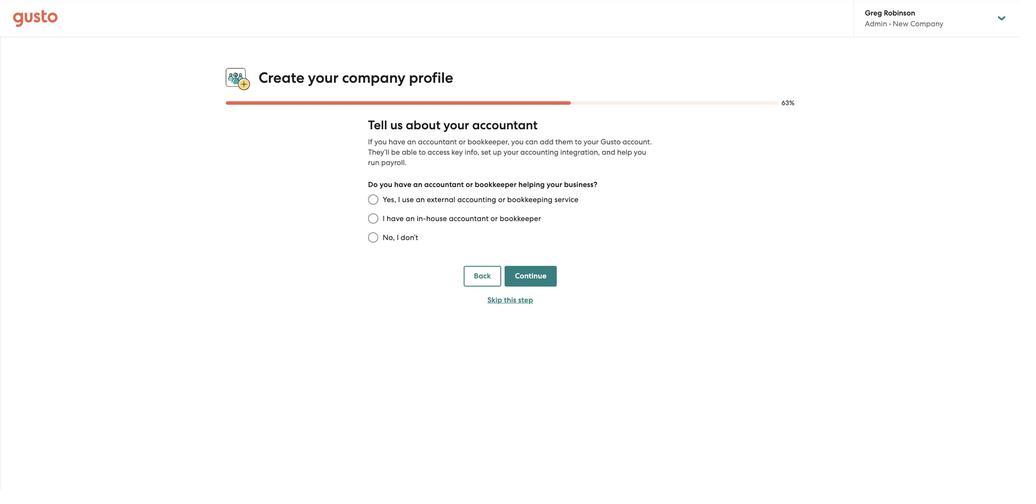 Task type: vqa. For each thing, say whether or not it's contained in the screenshot.
bottom 'with'
no



Task type: locate. For each thing, give the bounding box(es) containing it.
0 vertical spatial accounting
[[520, 148, 559, 157]]

be
[[391, 148, 400, 157]]

0 vertical spatial i
[[398, 195, 400, 204]]

accounting
[[520, 148, 559, 157], [457, 195, 496, 204]]

I have an in-house accountant or bookkeeper radio
[[364, 209, 383, 228]]

have up the use
[[394, 180, 412, 189]]

i right no,
[[397, 233, 399, 242]]

greg robinson admin • new company
[[865, 9, 944, 28]]

an up able
[[407, 138, 416, 146]]

1 vertical spatial have
[[394, 180, 412, 189]]

accounting inside if you have an accountant or bookkeeper, you can add them to your gusto account. they'll be able to access key info, set up your accounting integration, and help you run payroll.
[[520, 148, 559, 157]]

have up no, i don't
[[387, 214, 404, 223]]

if
[[368, 138, 373, 146]]

accounting down add
[[520, 148, 559, 157]]

accountant up bookkeeper,
[[472, 118, 538, 133]]

this
[[504, 296, 517, 305]]

greg
[[865, 9, 882, 18]]

back
[[474, 272, 491, 281]]

accounting down do you have an accountant or bookkeeper helping your business?
[[457, 195, 496, 204]]

help
[[617, 148, 632, 157]]

or up key
[[459, 138, 466, 146]]

you left can
[[511, 138, 524, 146]]

them
[[556, 138, 573, 146]]

you
[[374, 138, 387, 146], [511, 138, 524, 146], [634, 148, 646, 157], [380, 180, 392, 189]]

up
[[493, 148, 502, 157]]

accountant down "yes, i use an external accounting or bookkeeping service"
[[449, 214, 489, 223]]

have inside if you have an accountant or bookkeeper, you can add them to your gusto account. they'll be able to access key info, set up your accounting integration, and help you run payroll.
[[389, 138, 405, 146]]

accountant up access
[[418, 138, 457, 146]]

business?
[[564, 180, 598, 189]]

your up the service
[[547, 180, 562, 189]]

do
[[368, 180, 378, 189]]

i left the use
[[398, 195, 400, 204]]

able
[[402, 148, 417, 157]]

accountant up "external"
[[424, 180, 464, 189]]

don't
[[401, 233, 418, 242]]

0 vertical spatial bookkeeper
[[475, 180, 517, 189]]

accountant inside if you have an accountant or bookkeeper, you can add them to your gusto account. they'll be able to access key info, set up your accounting integration, and help you run payroll.
[[418, 138, 457, 146]]

run
[[368, 158, 379, 167]]

helping
[[519, 180, 545, 189]]

an right the use
[[416, 195, 425, 204]]

i
[[398, 195, 400, 204], [383, 214, 385, 223], [397, 233, 399, 242]]

your up key
[[444, 118, 469, 133]]

bookkeeper down bookkeeping
[[500, 214, 541, 223]]

1 vertical spatial to
[[419, 148, 426, 157]]

robinson
[[884, 9, 915, 18]]

to
[[575, 138, 582, 146], [419, 148, 426, 157]]

or
[[459, 138, 466, 146], [466, 180, 473, 189], [498, 195, 505, 204], [491, 214, 498, 223]]

bookkeeper up "yes, i use an external accounting or bookkeeping service"
[[475, 180, 517, 189]]

i up no,
[[383, 214, 385, 223]]

about
[[406, 118, 441, 133]]

1 vertical spatial accounting
[[457, 195, 496, 204]]

admin
[[865, 19, 887, 28]]

no,
[[383, 233, 395, 242]]

bookkeeper
[[475, 180, 517, 189], [500, 214, 541, 223]]

your
[[308, 69, 339, 87], [444, 118, 469, 133], [584, 138, 599, 146], [504, 148, 519, 157], [547, 180, 562, 189]]

set
[[481, 148, 491, 157]]

company
[[342, 69, 406, 87]]

yes,
[[383, 195, 396, 204]]

or down "yes, i use an external accounting or bookkeeping service"
[[491, 214, 498, 223]]

to up 'integration,'
[[575, 138, 582, 146]]

have
[[389, 138, 405, 146], [394, 180, 412, 189], [387, 214, 404, 223]]

company
[[911, 19, 944, 28]]

continue
[[515, 272, 547, 281]]

add
[[540, 138, 554, 146]]

to right able
[[419, 148, 426, 157]]

an
[[407, 138, 416, 146], [413, 180, 422, 189], [416, 195, 425, 204], [406, 214, 415, 223]]

back link
[[464, 266, 501, 287]]

continue button
[[505, 266, 557, 287]]

an up the use
[[413, 180, 422, 189]]

bookkeeping
[[507, 195, 553, 204]]

you right if
[[374, 138, 387, 146]]

1 horizontal spatial to
[[575, 138, 582, 146]]

accountant for tell us about your accountant
[[472, 118, 538, 133]]

Yes, I use an external accounting or bookkeeping service radio
[[364, 190, 383, 209]]

you down account.
[[634, 148, 646, 157]]

have up the be
[[389, 138, 405, 146]]

skip this step button
[[464, 290, 557, 311]]

0 vertical spatial have
[[389, 138, 405, 146]]

2 vertical spatial i
[[397, 233, 399, 242]]

have for about
[[389, 138, 405, 146]]

service
[[555, 195, 579, 204]]

create
[[259, 69, 305, 87]]

accountant
[[472, 118, 538, 133], [418, 138, 457, 146], [424, 180, 464, 189], [449, 214, 489, 223]]

1 horizontal spatial accounting
[[520, 148, 559, 157]]

skip this step
[[487, 296, 533, 305]]

external
[[427, 195, 455, 204]]

skip
[[487, 296, 502, 305]]

have for have
[[394, 180, 412, 189]]

access
[[428, 148, 450, 157]]

an inside if you have an accountant or bookkeeper, you can add them to your gusto account. they'll be able to access key info, set up your accounting integration, and help you run payroll.
[[407, 138, 416, 146]]

0 horizontal spatial accounting
[[457, 195, 496, 204]]

step
[[518, 296, 533, 305]]

they'll
[[368, 148, 389, 157]]



Task type: describe. For each thing, give the bounding box(es) containing it.
info,
[[465, 148, 479, 157]]

if you have an accountant or bookkeeper, you can add them to your gusto account. they'll be able to access key info, set up your accounting integration, and help you run payroll.
[[368, 138, 652, 167]]

new
[[893, 19, 909, 28]]

an left in- on the left of the page
[[406, 214, 415, 223]]

house
[[426, 214, 447, 223]]

gusto
[[601, 138, 621, 146]]

do you have an accountant or bookkeeper helping your business?
[[368, 180, 598, 189]]

tell us about your accountant
[[368, 118, 538, 133]]

your right up
[[504, 148, 519, 157]]

us
[[390, 118, 403, 133]]

in-
[[417, 214, 426, 223]]

tell
[[368, 118, 387, 133]]

i have an in-house accountant or bookkeeper
[[383, 214, 541, 223]]

or inside if you have an accountant or bookkeeper, you can add them to your gusto account. they'll be able to access key info, set up your accounting integration, and help you run payroll.
[[459, 138, 466, 146]]

key
[[452, 148, 463, 157]]

profile
[[409, 69, 453, 87]]

can
[[526, 138, 538, 146]]

1 vertical spatial bookkeeper
[[500, 214, 541, 223]]

i for yes,
[[398, 195, 400, 204]]

you right do
[[380, 180, 392, 189]]

or down do you have an accountant or bookkeeper helping your business?
[[498, 195, 505, 204]]

accountant for if you have an accountant or bookkeeper, you can add them to your gusto account. they'll be able to access key info, set up your accounting integration, and help you run payroll.
[[418, 138, 457, 146]]

an for if
[[407, 138, 416, 146]]

bookkeeper,
[[468, 138, 510, 146]]

your up 'integration,'
[[584, 138, 599, 146]]

2 vertical spatial have
[[387, 214, 404, 223]]

1 vertical spatial i
[[383, 214, 385, 223]]

create your company profile
[[259, 69, 453, 87]]

and
[[602, 148, 615, 157]]

payroll.
[[381, 158, 407, 167]]

or up "yes, i use an external accounting or bookkeeping service"
[[466, 180, 473, 189]]

account.
[[623, 138, 652, 146]]

0 vertical spatial to
[[575, 138, 582, 146]]

i for no,
[[397, 233, 399, 242]]

No, I don't radio
[[364, 228, 383, 247]]

home image
[[13, 10, 58, 27]]

•
[[889, 19, 891, 28]]

integration,
[[560, 148, 600, 157]]

an for do
[[413, 180, 422, 189]]

use
[[402, 195, 414, 204]]

an for yes,
[[416, 195, 425, 204]]

your right create
[[308, 69, 339, 87]]

accountant for do you have an accountant or bookkeeper helping your business?
[[424, 180, 464, 189]]

yes, i use an external accounting or bookkeeping service
[[383, 195, 579, 204]]

0 horizontal spatial to
[[419, 148, 426, 157]]

no, i don't
[[383, 233, 418, 242]]

63%
[[782, 99, 795, 107]]



